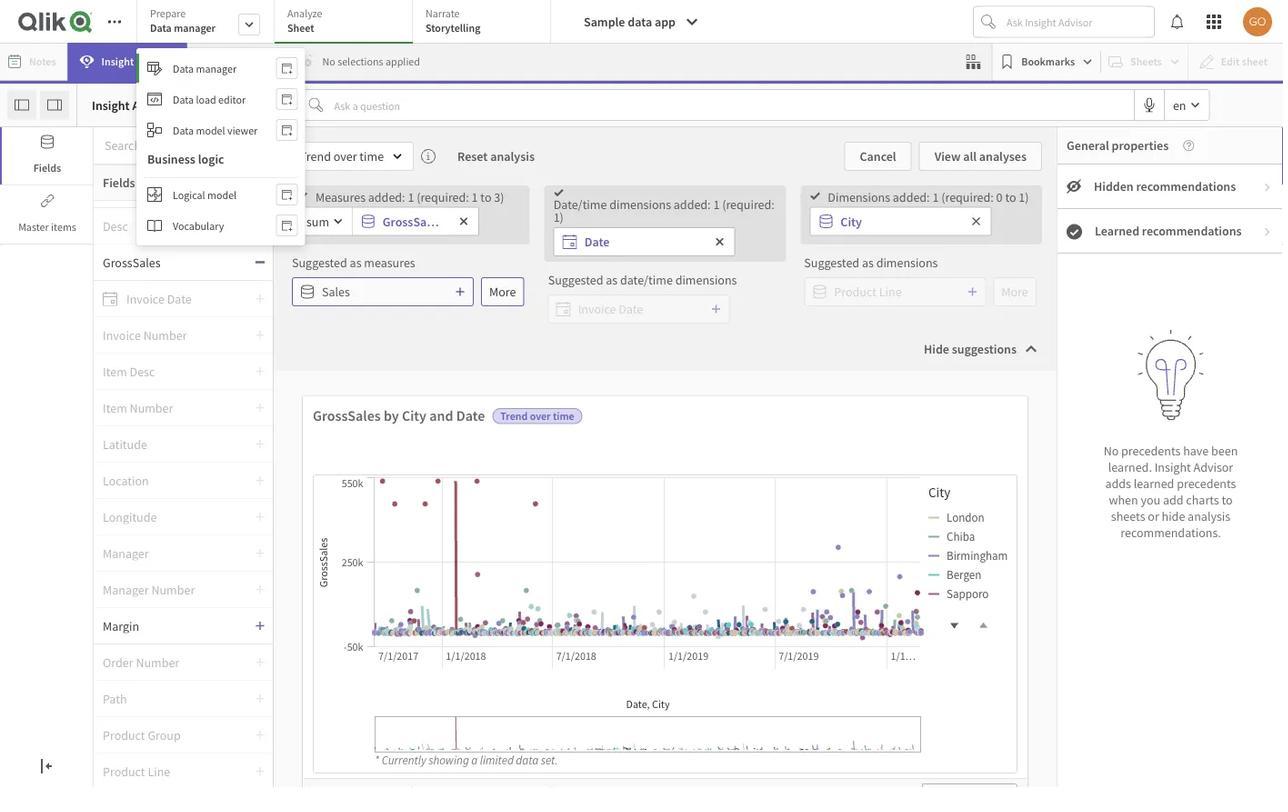 Task type: locate. For each thing, give the bounding box(es) containing it.
as for date/time
[[606, 272, 618, 288]]

2 master items button from the left
[[2, 186, 93, 244]]

0 vertical spatial you
[[1141, 491, 1161, 508]]

data inside 'button'
[[173, 92, 194, 106]]

1 horizontal spatial as
[[606, 272, 618, 288]]

1 vertical spatial your
[[834, 556, 858, 572]]

added: inside date/time dimensions added: 1 (required: 1)
[[674, 196, 711, 213]]

new right find
[[576, 504, 599, 520]]

added: right measures in the top left of the page
[[368, 189, 405, 205]]

advisor up charts
[[1194, 459, 1233, 475]]

. inside . any found insights can be saved to this sheet.
[[698, 528, 701, 545]]

city
[[841, 213, 862, 230], [402, 407, 427, 425]]

data right data manager image
[[173, 61, 194, 75]]

grosssales button inside "menu item"
[[94, 254, 255, 271]]

suggested as measures
[[292, 255, 415, 271]]

1 vertical spatial recommendations
[[1142, 223, 1242, 239]]

dimensions up date button
[[609, 196, 671, 213]]

(required: down 'reset'
[[417, 189, 469, 205]]

find new insights in the data using
[[550, 504, 733, 520]]

0 vertical spatial dimensions
[[609, 196, 671, 213]]

1 horizontal spatial analysis
[[1188, 508, 1231, 524]]

Ask a question text field
[[331, 90, 1134, 120]]

date
[[584, 234, 610, 250], [456, 407, 485, 425]]

model up logic
[[196, 123, 225, 137]]

0 horizontal spatial deselect field image
[[458, 216, 469, 227]]

0 horizontal spatial no
[[322, 55, 335, 69]]

1 horizontal spatial grosssales
[[313, 407, 381, 425]]

precedents down have
[[1177, 475, 1236, 491]]

1 horizontal spatial added:
[[674, 196, 711, 213]]

0 vertical spatial no
[[322, 55, 335, 69]]

visualizations
[[837, 531, 909, 548]]

2 horizontal spatial sheet.
[[886, 556, 918, 572]]

with
[[462, 528, 485, 545]]

as left measures
[[350, 255, 362, 271]]

1 horizontal spatial suggested
[[548, 272, 603, 288]]

1 horizontal spatial sheet.
[[625, 580, 658, 597]]

sum
[[306, 213, 329, 230]]

*
[[375, 753, 379, 768]]

0 horizontal spatial analysis
[[490, 148, 535, 165]]

advisor up application icon
[[136, 55, 171, 69]]

book image
[[147, 218, 162, 233]]

as for measures
[[350, 255, 362, 271]]

insights down ask
[[584, 556, 626, 572]]

fields up master items
[[33, 161, 61, 175]]

insights left for
[[378, 528, 419, 545]]

1 vertical spatial analysis
[[1188, 508, 1231, 524]]

or inside explore your data directly or let qlik generate insights for you with
[[450, 504, 462, 520]]

explore inside explore your data directly or let qlik generate insights for you with
[[312, 504, 352, 520]]

small image
[[1067, 224, 1082, 240]]

0 vertical spatial the
[[406, 467, 427, 485]]

2 vertical spatial new
[[861, 556, 883, 572]]

the up directly
[[406, 467, 427, 485]]

analysis right hide
[[1188, 508, 1231, 524]]

data up directly
[[430, 467, 458, 485]]

to right charts
[[1222, 491, 1233, 508]]

and
[[429, 407, 453, 425], [911, 531, 932, 548]]

1 horizontal spatial a
[[623, 467, 631, 485]]

have
[[1183, 442, 1209, 459]]

.
[[698, 528, 701, 545], [441, 553, 444, 569]]

data left directly
[[381, 504, 405, 520]]

this inside . save any insights you discover to this sheet.
[[443, 580, 463, 597]]

date left trend
[[456, 407, 485, 425]]

suggested up sales
[[292, 255, 347, 271]]

advisor up discover
[[391, 554, 429, 569]]

0 vertical spatial date
[[584, 234, 610, 250]]

data
[[628, 14, 652, 30], [430, 467, 458, 485], [381, 504, 405, 520], [678, 504, 702, 520], [516, 753, 539, 768]]

1 horizontal spatial grosssales button
[[353, 208, 449, 235]]

grosssales button down book image
[[94, 254, 255, 271]]

the
[[406, 467, 427, 485], [658, 504, 675, 520]]

data manager
              - open in new tab image
[[281, 61, 292, 75]]

0 vertical spatial a
[[623, 467, 631, 485]]

0 vertical spatial city
[[841, 213, 862, 230]]

dimensions
[[828, 189, 890, 205]]

to inside . any found insights can be saved to this sheet.
[[699, 556, 710, 572]]

no up adds
[[1104, 442, 1119, 459]]

1 vertical spatial no
[[1104, 442, 1119, 459]]

sheet. for new
[[886, 556, 918, 572]]

start
[[931, 504, 956, 520]]

started
[[650, 258, 714, 285]]

insight advisor up data model icon
[[92, 97, 173, 113]]

suggested down city button
[[804, 255, 859, 271]]

0 horizontal spatial added:
[[368, 189, 405, 205]]

2 horizontal spatial suggested
[[804, 255, 859, 271]]

0 vertical spatial analysis
[[490, 148, 535, 165]]

fields
[[33, 161, 61, 175], [103, 175, 135, 191]]

analysis right 'reset'
[[490, 148, 535, 165]]

to
[[480, 189, 492, 205], [1005, 189, 1016, 205], [594, 258, 612, 285], [786, 258, 805, 285], [1222, 491, 1233, 508], [918, 504, 929, 520], [699, 556, 710, 572], [430, 580, 441, 597]]

1)
[[1019, 189, 1029, 205], [554, 209, 564, 226]]

1 horizontal spatial and
[[911, 531, 932, 548]]

1 up measures
[[408, 189, 414, 205]]

view all analyses button
[[919, 142, 1042, 171]]

to right saved
[[699, 556, 710, 572]]

new inside "to start creating visualizations and build your new sheet."
[[861, 556, 883, 572]]

this left sheet...
[[810, 258, 843, 285]]

application image
[[147, 92, 162, 106]]

this
[[810, 258, 843, 285], [713, 556, 733, 572], [443, 580, 463, 597]]

to right discover
[[430, 580, 441, 597]]

2 vertical spatial grosssales
[[313, 407, 381, 425]]

this down any
[[713, 556, 733, 572]]

to left get
[[594, 258, 612, 285]]

recommendations down hidden recommendations button
[[1142, 223, 1242, 239]]

0 horizontal spatial .
[[441, 553, 444, 569]]

recommendations
[[1136, 178, 1236, 195], [1142, 223, 1242, 239]]

hide
[[1162, 508, 1185, 524]]

data for data load editor
[[173, 92, 194, 106]]

build
[[934, 531, 962, 548]]

insight left data manager image
[[101, 55, 134, 69]]

this down save
[[443, 580, 463, 597]]

as for dimensions
[[862, 255, 874, 271]]

1 horizontal spatial you
[[439, 528, 459, 545]]

below
[[533, 258, 589, 285]]

to left the start
[[918, 504, 929, 520]]

(required: up deselect field image
[[941, 189, 994, 205]]

data
[[150, 21, 172, 35], [173, 61, 194, 75], [173, 92, 194, 106], [173, 123, 194, 137]]

0 vertical spatial precedents
[[1121, 442, 1181, 459]]

1 horizontal spatial (required:
[[722, 196, 775, 213]]

1 horizontal spatial 1)
[[1019, 189, 1029, 205]]

sheets
[[1111, 508, 1145, 524]]

1 vertical spatial grosssales
[[103, 254, 161, 271]]

to inside . save any insights you discover to this sheet.
[[430, 580, 441, 597]]

1 horizontal spatial .
[[698, 528, 701, 545]]

manager down prepare
[[174, 21, 216, 35]]

grosssales inside "menu item"
[[103, 254, 161, 271]]

1 horizontal spatial the
[[658, 504, 675, 520]]

let
[[464, 504, 478, 520]]

menu containing grosssales
[[94, 172, 273, 788]]

1 vertical spatial you
[[439, 528, 459, 545]]

0 horizontal spatial 1)
[[554, 209, 564, 226]]

you inside explore your data directly or let qlik generate insights for you with
[[439, 528, 459, 545]]

1 vertical spatial date
[[456, 407, 485, 425]]

1 horizontal spatial explore
[[356, 467, 403, 485]]

insight up can
[[613, 530, 647, 545]]

your inside explore your data directly or let qlik generate insights for you with
[[355, 504, 379, 520]]

model inside data model viewer button
[[196, 123, 225, 137]]

2 horizontal spatial added:
[[893, 189, 930, 205]]

0 horizontal spatial as
[[350, 255, 362, 271]]

0 horizontal spatial suggested
[[292, 255, 347, 271]]

sheet. down "any"
[[465, 580, 498, 597]]

explore up explore your data directly or let qlik generate insights for you with
[[356, 467, 403, 485]]

0 horizontal spatial this
[[443, 580, 463, 597]]

1 vertical spatial explore
[[312, 504, 352, 520]]

dimensions down city button
[[876, 255, 938, 271]]

new right the create
[[855, 467, 881, 485]]

no left selections
[[322, 55, 335, 69]]

1 horizontal spatial city
[[841, 213, 862, 230]]

the right in
[[658, 504, 675, 520]]

a left limited
[[471, 753, 478, 768]]

your up generate
[[355, 504, 379, 520]]

1) up below at top
[[554, 209, 564, 226]]

0 vertical spatial insight advisor
[[101, 55, 171, 69]]

city down the dimensions
[[841, 213, 862, 230]]

1 vertical spatial model
[[207, 188, 237, 202]]

logic
[[198, 151, 224, 167]]

recommendations for hidden recommendations
[[1136, 178, 1236, 195]]

insight up add
[[1155, 459, 1191, 475]]

measures
[[364, 255, 415, 271]]

model inside logical model button
[[207, 188, 237, 202]]

precedents up the learned
[[1121, 442, 1181, 459]]

more button
[[481, 277, 524, 306]]

learned
[[1095, 223, 1140, 239]]

added: up started
[[674, 196, 711, 213]]

0 vertical spatial and
[[429, 407, 453, 425]]

1 vertical spatial and
[[911, 531, 932, 548]]

been
[[1211, 442, 1238, 459]]

margin
[[103, 618, 139, 634]]

added: up city button
[[893, 189, 930, 205]]

0 vertical spatial grosssales
[[383, 213, 442, 230]]

. inside . save any insights you discover to this sheet.
[[441, 553, 444, 569]]

storytelling
[[426, 21, 481, 35]]

grosssales left by
[[313, 407, 381, 425]]

0 horizontal spatial or
[[450, 504, 462, 520]]

1 vertical spatial deselect field image
[[714, 236, 725, 247]]

1 master items button from the left
[[0, 186, 93, 244]]

2 horizontal spatial as
[[862, 255, 874, 271]]

data model viewer
              - open in new tab image
[[281, 123, 292, 137]]

analysis inside no precedents have been learned. insight advisor adds learned precedents when you add charts to sheets or hide analysis recommendations.
[[1188, 508, 1231, 524]]

choose an option below to get started adding to this sheet... application
[[0, 0, 1283, 788]]

sheet. inside . save any insights you discover to this sheet.
[[465, 580, 498, 597]]

insight down generate
[[353, 554, 389, 569]]

tab list
[[136, 0, 551, 45]]

as left date/time
[[606, 272, 618, 288]]

city right by
[[402, 407, 427, 425]]

discover
[[382, 580, 427, 597]]

this inside . any found insights can be saved to this sheet.
[[713, 556, 733, 572]]

0 horizontal spatial the
[[406, 467, 427, 485]]

(required: up adding
[[722, 196, 775, 213]]

(required:
[[417, 189, 469, 205], [941, 189, 994, 205], [722, 196, 775, 213]]

date down date/time
[[584, 234, 610, 250]]

insights inside explore your data directly or let qlik generate insights for you with
[[378, 528, 419, 545]]

1 horizontal spatial dimensions
[[675, 272, 737, 288]]

edit
[[853, 505, 873, 520]]

master items button
[[0, 186, 93, 244], [2, 186, 93, 244]]

1 horizontal spatial no
[[1104, 442, 1119, 459]]

no inside no precedents have been learned. insight advisor adds learned precedents when you add charts to sheets or hide analysis recommendations.
[[1104, 442, 1119, 459]]

sheet. down can
[[625, 580, 658, 597]]

2 horizontal spatial (required:
[[941, 189, 994, 205]]

manager
[[174, 21, 216, 35], [196, 61, 237, 75]]

data left load
[[173, 92, 194, 106]]

sheet. down visualizations
[[886, 556, 918, 572]]

advisor inside no precedents have been learned. insight advisor adds learned precedents when you add charts to sheets or hide analysis recommendations.
[[1194, 459, 1233, 475]]

vocabulary
              - open in new tab image
[[281, 218, 292, 233]]

as down city button
[[862, 255, 874, 271]]

1 horizontal spatial fields
[[103, 175, 135, 191]]

0 horizontal spatial you
[[360, 580, 380, 597]]

a
[[623, 467, 631, 485], [471, 753, 478, 768]]

analytics
[[884, 467, 941, 485]]

analyze
[[287, 6, 322, 20]]

ask
[[593, 530, 611, 545]]

2 vertical spatial insight advisor
[[353, 554, 429, 569]]

a right have
[[623, 467, 631, 485]]

explore up generate
[[312, 504, 352, 520]]

1 vertical spatial manager
[[196, 61, 237, 75]]

insight advisor up discover
[[353, 554, 429, 569]]

for
[[422, 528, 437, 545]]

2 horizontal spatial dimensions
[[876, 255, 938, 271]]

deselect field image up an
[[458, 216, 469, 227]]

to inside no precedents have been learned. insight advisor adds learned precedents when you add charts to sheets or hide analysis recommendations.
[[1222, 491, 1233, 508]]

grosssales down book image
[[103, 254, 161, 271]]

. left any
[[698, 528, 701, 545]]

recommendations down help image
[[1136, 178, 1236, 195]]

new down visualizations
[[861, 556, 883, 572]]

sheet. inside . any found insights can be saved to this sheet.
[[625, 580, 658, 597]]

0 vertical spatial recommendations
[[1136, 178, 1236, 195]]

grosssales button down the measures added: 1 (required: 1 to 3)
[[353, 208, 449, 235]]

Ask Insight Advisor text field
[[1003, 7, 1154, 36]]

1 inside date/time dimensions added: 1 (required: 1)
[[713, 196, 720, 213]]

prepare
[[150, 6, 186, 20]]

insights down generate
[[316, 580, 358, 597]]

prepare data manager
[[150, 6, 216, 35]]

city inside button
[[841, 213, 862, 230]]

data load editor button
[[136, 85, 305, 114]]

insight
[[101, 55, 134, 69], [92, 97, 130, 113], [1155, 459, 1191, 475], [613, 530, 647, 545], [353, 554, 389, 569]]

data down prepare
[[150, 21, 172, 35]]

over
[[530, 409, 551, 423]]

data inside prepare data manager
[[150, 21, 172, 35]]

explore your data directly or let qlik generate insights for you with
[[312, 504, 502, 545]]

sheet.
[[886, 556, 918, 572], [465, 580, 498, 597], [625, 580, 658, 597]]

. left save
[[441, 553, 444, 569]]

sheet. inside "to start creating visualizations and build your new sheet."
[[886, 556, 918, 572]]

0 vertical spatial model
[[196, 123, 225, 137]]

your inside "to start creating visualizations and build your new sheet."
[[834, 556, 858, 572]]

hide properties image
[[47, 98, 62, 112]]

0 vertical spatial manager
[[174, 21, 216, 35]]

date inside button
[[584, 234, 610, 250]]

bookmarks button
[[996, 47, 1097, 76]]

0 vertical spatial your
[[355, 504, 379, 520]]

you inside no precedents have been learned. insight advisor adds learned precedents when you add charts to sheets or hide analysis recommendations.
[[1141, 491, 1161, 508]]

insight advisor inside dropdown button
[[101, 55, 171, 69]]

logical model button
[[136, 180, 305, 209]]

no for no precedents have been learned. insight advisor adds learned precedents when you add charts to sheets or hide analysis recommendations.
[[1104, 442, 1119, 459]]

menu
[[94, 172, 273, 788]]

data model image
[[147, 123, 162, 137]]

suggested for suggested as dimensions
[[804, 255, 859, 271]]

manager up data load editor 'button'
[[196, 61, 237, 75]]

0 vertical spatial new
[[855, 467, 881, 485]]

help image
[[1169, 140, 1194, 151]]

insights
[[601, 504, 643, 520], [378, 528, 419, 545], [584, 556, 626, 572], [316, 580, 358, 597]]

insight inside insight advisor dropdown button
[[101, 55, 134, 69]]

0 horizontal spatial city
[[402, 407, 427, 425]]

selections tool image
[[966, 55, 981, 69]]

date button
[[554, 228, 705, 256]]

you left discover
[[360, 580, 380, 597]]

learned
[[1134, 475, 1174, 491]]

data left the set.
[[516, 753, 539, 768]]

0 horizontal spatial explore
[[312, 504, 352, 520]]

your down visualizations
[[834, 556, 858, 572]]

you right for
[[439, 528, 459, 545]]

you left add
[[1141, 491, 1161, 508]]

1 vertical spatial grosssales button
[[94, 254, 255, 271]]

narrate
[[426, 6, 460, 20]]

grosssales button
[[353, 208, 449, 235], [94, 254, 255, 271]]

suggested for suggested as measures
[[292, 255, 347, 271]]

option
[[469, 258, 529, 285]]

grosssales down the measures added: 1 (required: 1 to 3)
[[383, 213, 442, 230]]

no for no selections applied
[[322, 55, 335, 69]]

2 horizontal spatial grosssales
[[383, 213, 442, 230]]

2 vertical spatial this
[[443, 580, 463, 597]]

0 vertical spatial .
[[698, 528, 701, 545]]

or left let
[[450, 504, 462, 520]]

1 vertical spatial .
[[441, 553, 444, 569]]

model up vocabulary button
[[207, 188, 237, 202]]

view
[[935, 148, 961, 165]]

. for question?
[[698, 528, 701, 545]]

insight advisor up application icon
[[101, 55, 171, 69]]

0 vertical spatial this
[[810, 258, 843, 285]]

0 horizontal spatial sheet.
[[465, 580, 498, 597]]

1 horizontal spatial or
[[1148, 508, 1159, 524]]

recommendations for learned recommendations
[[1142, 223, 1242, 239]]

data left app
[[628, 14, 652, 30]]

0 horizontal spatial (required:
[[417, 189, 469, 205]]

2 vertical spatial you
[[360, 580, 380, 597]]

dimensions right date/time
[[675, 272, 737, 288]]

data right data model icon
[[173, 123, 194, 137]]

0 vertical spatial explore
[[356, 467, 403, 485]]

1 horizontal spatial this
[[713, 556, 733, 572]]

selections
[[338, 55, 383, 69]]

2 vertical spatial dimensions
[[675, 272, 737, 288]]

analysis
[[490, 148, 535, 165], [1188, 508, 1231, 524]]

measures
[[316, 189, 366, 205]]

1 horizontal spatial your
[[834, 556, 858, 572]]

and left build
[[911, 531, 932, 548]]

2 horizontal spatial you
[[1141, 491, 1161, 508]]

fields left business logic 'image'
[[103, 175, 135, 191]]

0 horizontal spatial grosssales button
[[94, 254, 255, 271]]

1 vertical spatial a
[[471, 753, 478, 768]]

0 horizontal spatial a
[[471, 753, 478, 768]]

insights inside . any found insights can be saved to this sheet.
[[584, 556, 626, 572]]

1 vertical spatial city
[[402, 407, 427, 425]]

adding
[[718, 258, 782, 285]]

insight advisor button
[[68, 43, 187, 81]]

(required: for 0
[[941, 189, 994, 205]]

tab list containing prepare
[[136, 0, 551, 45]]

data inside explore your data directly or let qlik generate insights for you with
[[381, 504, 405, 520]]

deselect field image up adding
[[714, 236, 725, 247]]

deselect field image
[[458, 216, 469, 227], [714, 236, 725, 247]]

1 up adding
[[713, 196, 720, 213]]

data for data model viewer
[[173, 123, 194, 137]]

sample
[[584, 14, 625, 30]]

1
[[408, 189, 414, 205], [472, 189, 478, 205], [933, 189, 939, 205], [713, 196, 720, 213]]

en
[[1173, 97, 1186, 113]]

suggested
[[292, 255, 347, 271], [804, 255, 859, 271], [548, 272, 603, 288]]



Task type: describe. For each thing, give the bounding box(es) containing it.
,
[[647, 697, 652, 711]]

0
[[996, 189, 1003, 205]]

suggested as dimensions
[[804, 255, 938, 271]]

0 horizontal spatial date
[[456, 407, 485, 425]]

cancel button
[[844, 142, 912, 171]]

sales button
[[292, 277, 474, 306]]

view disabled image
[[1067, 179, 1081, 194]]

advisor inside dropdown button
[[136, 55, 171, 69]]

to inside "to start creating visualizations and build your new sheet."
[[918, 504, 929, 520]]

trend
[[500, 409, 528, 423]]

dimensions added: 1 (required: 0 to 1)
[[828, 189, 1029, 205]]

sample data app button
[[573, 7, 710, 36]]

hide suggestions button
[[909, 335, 1049, 364]]

date/time dimensions added: 1 (required: 1)
[[554, 196, 775, 226]]

hide assets image
[[15, 98, 29, 112]]

1 vertical spatial insight advisor
[[92, 97, 173, 113]]

1 horizontal spatial deselect field image
[[714, 236, 725, 247]]

data manager image
[[147, 61, 162, 75]]

. any found insights can be saved to this sheet.
[[550, 528, 733, 597]]

sheet. for this
[[465, 580, 498, 597]]

data for data manager
[[173, 61, 194, 75]]

insight inside no precedents have been learned. insight advisor adds learned precedents when you add charts to sheets or hide analysis recommendations.
[[1155, 459, 1191, 475]]

more
[[489, 284, 516, 300]]

add
[[1163, 491, 1184, 508]]

insights inside . save any insights you discover to this sheet.
[[316, 580, 358, 597]]

business logic
[[147, 151, 224, 167]]

have a question?
[[589, 467, 695, 485]]

you inside . save any insights you discover to this sheet.
[[360, 580, 380, 597]]

0 horizontal spatial fields
[[33, 161, 61, 175]]

any
[[704, 528, 724, 545]]

be
[[650, 556, 663, 572]]

manager inside prepare data manager
[[174, 21, 216, 35]]

to right adding
[[786, 258, 805, 285]]

items
[[51, 220, 76, 234]]

to left 3) at left
[[480, 189, 492, 205]]

insights left in
[[601, 504, 643, 520]]

general
[[1067, 137, 1109, 154]]

data load editor
              - open in new tab image
[[281, 92, 292, 106]]

qlik
[[480, 504, 502, 520]]

viewer
[[227, 123, 258, 137]]

vocabulary
[[173, 218, 224, 233]]

bookmarks
[[1021, 55, 1075, 69]]

explore for explore the data
[[356, 467, 403, 485]]

manager inside button
[[196, 61, 237, 75]]

narrate storytelling
[[426, 6, 481, 35]]

master
[[18, 220, 49, 234]]

any
[[475, 553, 494, 569]]

suggested for suggested as date/time dimensions
[[548, 272, 603, 288]]

. for data
[[441, 553, 444, 569]]

showing
[[429, 753, 469, 768]]

margin button
[[94, 618, 255, 634]]

. save any insights you discover to this sheet.
[[316, 553, 498, 597]]

sales
[[322, 284, 350, 300]]

2 horizontal spatial this
[[810, 258, 843, 285]]

0 vertical spatial deselect field image
[[458, 216, 469, 227]]

creating
[[791, 531, 834, 548]]

measures added: 1 (required: 1 to 3)
[[316, 189, 504, 205]]

logical model
[[173, 188, 237, 202]]

grosssales inside button
[[383, 213, 442, 230]]

model for data
[[196, 123, 225, 137]]

analyses
[[979, 148, 1027, 165]]

en button
[[1165, 90, 1209, 120]]

(required: inside date/time dimensions added: 1 (required: 1)
[[722, 196, 775, 213]]

(required: for 1
[[417, 189, 469, 205]]

logical model
              - open in new tab image
[[281, 187, 292, 202]]

city button
[[811, 208, 962, 235]]

data manager
[[173, 61, 237, 75]]

load
[[196, 92, 216, 106]]

added: for dimensions
[[893, 189, 930, 205]]

data model viewer button
[[136, 115, 305, 145]]

vocabulary button
[[136, 211, 305, 240]]

hide suggestions
[[924, 341, 1017, 357]]

business
[[147, 151, 195, 167]]

sheet
[[876, 505, 903, 520]]

general properties
[[1067, 137, 1169, 154]]

no precedents have been learned. insight advisor adds learned precedents when you add charts to sheets or hide analysis recommendations.
[[1104, 442, 1238, 540]]

and inside "to start creating visualizations and build your new sheet."
[[911, 531, 932, 548]]

have
[[589, 467, 620, 485]]

menu inside choose an option below to get started adding to this sheet... application
[[94, 172, 273, 788]]

to right 0
[[1005, 189, 1016, 205]]

sheet...
[[848, 258, 914, 285]]

1 vertical spatial precedents
[[1177, 475, 1236, 491]]

explore for explore your data directly or let qlik generate insights for you with
[[312, 504, 352, 520]]

new for create
[[855, 467, 881, 485]]

properties
[[1112, 137, 1169, 154]]

trend over time
[[500, 409, 574, 423]]

create
[[812, 467, 852, 485]]

when
[[1109, 491, 1138, 508]]

dimensions inside date/time dimensions added: 1 (required: 1)
[[609, 196, 671, 213]]

model for logical
[[207, 188, 237, 202]]

time
[[553, 409, 574, 423]]

view all analyses
[[935, 148, 1027, 165]]

business logic image
[[147, 187, 162, 202]]

data manager button
[[136, 54, 305, 83]]

directly
[[408, 504, 448, 520]]

hidden
[[1094, 178, 1134, 195]]

0 horizontal spatial and
[[429, 407, 453, 425]]

insight left application icon
[[92, 97, 130, 113]]

suggested as date/time dimensions
[[548, 272, 737, 288]]

grosssales menu item
[[94, 245, 273, 281]]

1 down view
[[933, 189, 939, 205]]

adds
[[1105, 475, 1131, 491]]

Search assets text field
[[94, 129, 273, 162]]

no selections applied
[[322, 55, 420, 69]]

3)
[[494, 189, 504, 205]]

1 vertical spatial dimensions
[[876, 255, 938, 271]]

date menu item
[[94, 172, 273, 208]]

1 vertical spatial the
[[658, 504, 675, 520]]

question?
[[633, 467, 695, 485]]

learned recommendations button
[[1058, 209, 1283, 254]]

edit sheet
[[853, 505, 903, 520]]

0 vertical spatial grosssales button
[[353, 208, 449, 235]]

1) inside date/time dimensions added: 1 (required: 1)
[[554, 209, 564, 226]]

added: for measures
[[368, 189, 405, 205]]

or inside no precedents have been learned. insight advisor adds learned precedents when you add charts to sheets or hide analysis recommendations.
[[1148, 508, 1159, 524]]

advisor up data model icon
[[132, 97, 173, 113]]

data inside sample data app button
[[628, 14, 652, 30]]

sheet
[[287, 21, 314, 35]]

advisor up be
[[649, 530, 686, 545]]

set.
[[541, 753, 558, 768]]

data left "using"
[[678, 504, 702, 520]]

deselect field image
[[971, 216, 982, 227]]

* currently showing a limited data set.
[[375, 753, 558, 768]]

saved
[[666, 556, 697, 572]]

master items
[[18, 220, 76, 234]]

data model viewer
[[173, 123, 258, 137]]

analyze sheet
[[287, 6, 322, 35]]

suggestions
[[952, 341, 1017, 357]]

tab list inside choose an option below to get started adding to this sheet... application
[[136, 0, 551, 45]]

save
[[447, 553, 472, 569]]

learned.
[[1108, 459, 1152, 475]]

new for find
[[576, 504, 599, 520]]

1 left 3) at left
[[472, 189, 478, 205]]

analysis inside reset analysis 'button'
[[490, 148, 535, 165]]

found
[[550, 556, 582, 572]]

limited
[[480, 753, 514, 768]]

margin menu item
[[94, 608, 273, 645]]



Task type: vqa. For each thing, say whether or not it's contained in the screenshot.
the Delete button
no



